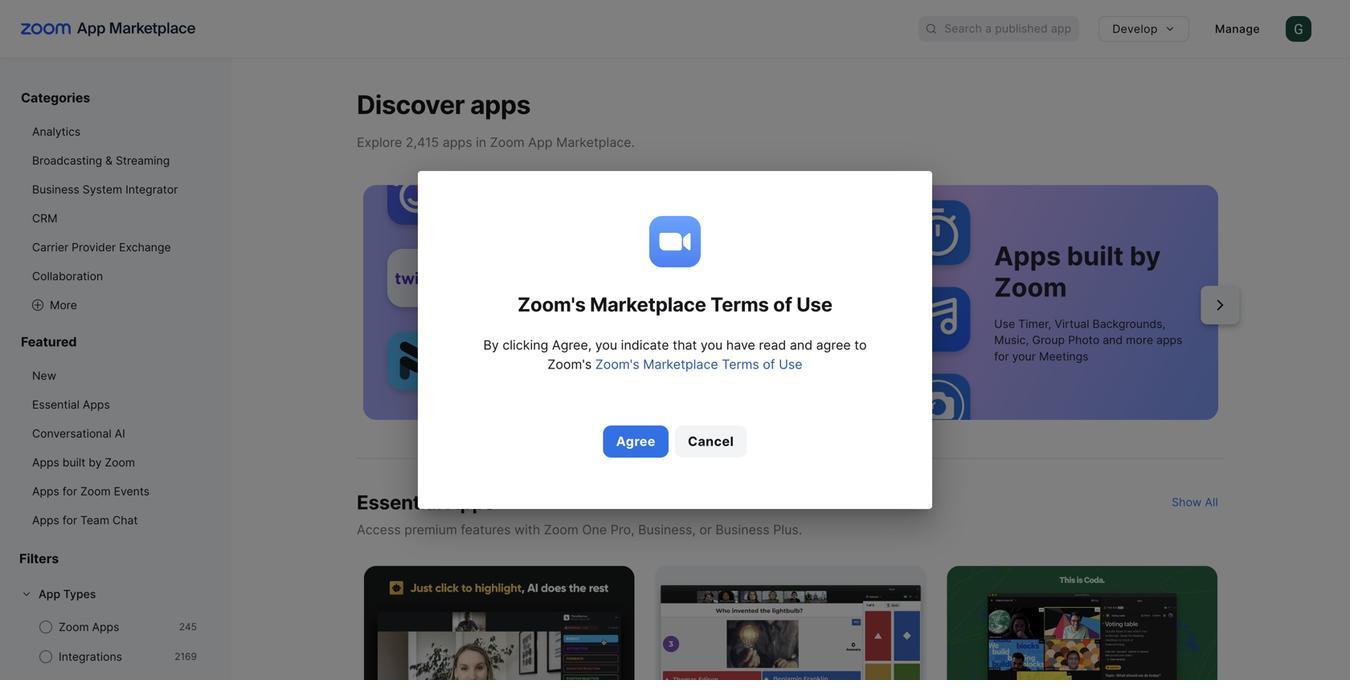 Task type: vqa. For each thing, say whether or not it's contained in the screenshot.
Collaboration
yes



Task type: describe. For each thing, give the bounding box(es) containing it.
built inside apps built by zoom link
[[63, 456, 85, 470]]

crm link
[[19, 206, 212, 231]]

these
[[557, 317, 590, 331]]

use up the 'agree'
[[796, 293, 832, 317]]

0 vertical spatial apps
[[470, 89, 530, 120]]

categories button
[[19, 90, 212, 119]]

show all
[[1172, 496, 1218, 510]]

built inside apps built by zoom
[[1067, 241, 1124, 272]]

apps inside use timer, virtual backgrounds, music, group photo and more apps for your meetings
[[1156, 334, 1183, 347]]

2,415
[[406, 134, 439, 150]]

agree
[[616, 434, 656, 450]]

events
[[114, 485, 150, 499]]

245
[[179, 622, 197, 633]]

categories
[[21, 90, 90, 106]]

your inside 'these voice assistants help you capture context and insight in your daily conversations.'
[[719, 334, 743, 347]]

apps for zoom events
[[32, 485, 150, 499]]

integrator
[[125, 183, 178, 196]]

zoom up team
[[80, 485, 111, 499]]

by
[[483, 337, 499, 353]]

zoom up 'apps for zoom events' link at the left of page
[[105, 456, 135, 470]]

zoom's up 'these'
[[518, 293, 586, 317]]

these voice assistants help you capture context and insight in your daily conversations.
[[557, 317, 743, 363]]

0 vertical spatial zoom's marketplace terms of use
[[518, 293, 832, 317]]

insight
[[668, 334, 704, 347]]

collaboration link
[[19, 264, 212, 289]]

indicate
[[621, 337, 669, 353]]

carrier provider exchange
[[32, 241, 171, 254]]

read
[[759, 337, 786, 353]]

agree
[[816, 337, 851, 353]]

photo
[[1068, 334, 1100, 347]]

apps inside apps for team chat link
[[32, 514, 59, 528]]

for for apps for team chat
[[63, 514, 77, 528]]

zoom's marketplace terms of use link
[[595, 357, 803, 372]]

with
[[514, 522, 540, 538]]

0 vertical spatial marketplace
[[590, 293, 706, 317]]

for inside use timer, virtual backgrounds, music, group photo and more apps for your meetings
[[994, 350, 1009, 363]]

group
[[1032, 334, 1065, 347]]

analytics link
[[19, 119, 212, 145]]

conversations.
[[585, 350, 663, 363]]

have
[[726, 337, 755, 353]]

conversational ai link
[[19, 421, 212, 447]]

ai inside the 'conversational ai'
[[557, 272, 584, 303]]

premium
[[404, 522, 457, 538]]

0 vertical spatial app
[[528, 134, 553, 150]]

1 vertical spatial essential apps
[[357, 491, 495, 515]]

apps inside 'apps for zoom events' link
[[32, 485, 59, 499]]

chat
[[113, 514, 138, 528]]

and inside by clicking agree, you indicate that you have read and agree to zoom's
[[790, 337, 813, 353]]

carrier provider exchange link
[[19, 235, 212, 260]]

collaboration
[[32, 270, 103, 283]]

2169
[[175, 651, 197, 663]]

zoom apps
[[59, 621, 119, 634]]

apps up integrations
[[92, 621, 119, 634]]

exchange
[[119, 241, 171, 254]]

access premium features with zoom one pro, business, or business plus.
[[357, 522, 802, 538]]

apps up timer,
[[994, 241, 1061, 272]]

use inside use timer, virtual backgrounds, music, group photo and more apps for your meetings
[[994, 317, 1015, 331]]

manage
[[1215, 22, 1260, 36]]

essential apps link
[[19, 392, 212, 418]]

provider
[[72, 241, 116, 254]]

carrier
[[32, 241, 68, 254]]

0 vertical spatial essential apps
[[32, 398, 110, 412]]

that
[[673, 337, 697, 353]]

use down read
[[779, 357, 803, 372]]

app inside dropdown button
[[39, 588, 60, 602]]

pro,
[[611, 522, 635, 538]]

agree,
[[552, 337, 592, 353]]

search a published app element
[[919, 16, 1079, 42]]

capture
[[557, 334, 598, 347]]

zoom down 'discover apps'
[[490, 134, 525, 150]]

backgrounds,
[[1093, 317, 1166, 331]]

1 horizontal spatial conversational ai
[[557, 241, 750, 303]]

zoom's down context
[[595, 357, 639, 372]]

access
[[357, 522, 401, 538]]

all
[[1205, 496, 1218, 510]]

broadcasting & streaming link
[[19, 148, 212, 174]]

you inside 'these voice assistants help you capture context and insight in your daily conversations.'
[[708, 317, 728, 331]]

daily
[[557, 350, 582, 363]]

featured button
[[19, 334, 212, 363]]

apps for team chat link
[[19, 508, 212, 534]]

team
[[80, 514, 109, 528]]

crm
[[32, 212, 58, 225]]

0 vertical spatial of
[[773, 293, 792, 317]]

app types button
[[19, 582, 212, 608]]

app types
[[39, 588, 96, 602]]

your inside use timer, virtual backgrounds, music, group photo and more apps for your meetings
[[1012, 350, 1036, 363]]

filters
[[19, 551, 59, 567]]

zoom up timer,
[[994, 272, 1067, 303]]

1 vertical spatial business
[[715, 522, 770, 538]]

featured
[[21, 334, 77, 350]]

meetings
[[1039, 350, 1089, 363]]

music,
[[994, 334, 1029, 347]]

explore
[[357, 134, 402, 150]]

plus.
[[773, 522, 802, 538]]

conversational ai inside conversational ai link
[[32, 427, 125, 441]]



Task type: locate. For each thing, give the bounding box(es) containing it.
zoom down types
[[59, 621, 89, 634]]

1 horizontal spatial built
[[1067, 241, 1124, 272]]

apps built by zoom
[[994, 241, 1161, 303], [32, 456, 135, 470]]

0 vertical spatial for
[[994, 350, 1009, 363]]

1 vertical spatial built
[[63, 456, 85, 470]]

ai down essential apps link
[[115, 427, 125, 441]]

virtual
[[1055, 317, 1089, 331]]

essential apps
[[32, 398, 110, 412], [357, 491, 495, 515]]

1 vertical spatial apps built by zoom
[[32, 456, 135, 470]]

discover apps
[[357, 89, 530, 120]]

1 vertical spatial essential
[[357, 491, 442, 515]]

apps up filters
[[32, 514, 59, 528]]

terms down have
[[722, 357, 759, 372]]

and down assistants
[[645, 334, 665, 347]]

marketplace up assistants
[[590, 293, 706, 317]]

streaming
[[116, 154, 170, 168]]

apps for zoom events link
[[19, 479, 212, 505]]

use timer, virtual backgrounds, music, group photo and more apps for your meetings
[[994, 317, 1183, 363]]

your up zoom's marketplace terms of use link
[[719, 334, 743, 347]]

and inside use timer, virtual backgrounds, music, group photo and more apps for your meetings
[[1103, 334, 1123, 347]]

1 horizontal spatial in
[[707, 334, 716, 347]]

more
[[50, 299, 77, 312]]

for for apps for zoom events
[[63, 485, 77, 499]]

zoom left one
[[544, 522, 579, 538]]

apps up "apps for team chat"
[[32, 485, 59, 499]]

show all button
[[1165, 493, 1225, 513]]

explore 2,415 apps in zoom app marketplace.
[[357, 134, 635, 150]]

app left marketplace.
[[528, 134, 553, 150]]

marketplace.
[[556, 134, 635, 150]]

0 horizontal spatial ai
[[115, 427, 125, 441]]

1 vertical spatial for
[[63, 485, 77, 499]]

0 vertical spatial terms
[[711, 293, 769, 317]]

conversational ai up assistants
[[557, 241, 750, 303]]

you
[[708, 317, 728, 331], [595, 337, 617, 353], [701, 337, 723, 353]]

1 vertical spatial ai
[[115, 427, 125, 441]]

broadcasting & streaming
[[32, 154, 170, 168]]

0 horizontal spatial by
[[89, 456, 102, 470]]

essential up access
[[357, 491, 442, 515]]

essential apps up the premium
[[357, 491, 495, 515]]

you right help
[[708, 317, 728, 331]]

0 vertical spatial built
[[1067, 241, 1124, 272]]

app left types
[[39, 588, 60, 602]]

1 horizontal spatial essential
[[357, 491, 442, 515]]

1 vertical spatial your
[[1012, 350, 1036, 363]]

0 horizontal spatial essential apps
[[32, 398, 110, 412]]

business system integrator
[[32, 183, 178, 196]]

2 horizontal spatial and
[[1103, 334, 1123, 347]]

system
[[83, 183, 122, 196]]

apps
[[994, 241, 1061, 272], [83, 398, 110, 412], [32, 456, 59, 470], [32, 485, 59, 499], [446, 491, 495, 515], [32, 514, 59, 528], [92, 621, 119, 634]]

more
[[1126, 334, 1153, 347]]

by
[[1130, 241, 1161, 272], [89, 456, 102, 470]]

by clicking agree, you indicate that you have read and agree to zoom's
[[483, 337, 867, 372]]

in inside 'these voice assistants help you capture context and insight in your daily conversations.'
[[707, 334, 716, 347]]

zoom's marketplace terms of use up help
[[518, 293, 832, 317]]

1 horizontal spatial app
[[528, 134, 553, 150]]

0 vertical spatial conversational ai
[[557, 241, 750, 303]]

conversational up assistants
[[557, 241, 750, 272]]

for down music,
[[994, 350, 1009, 363]]

for left team
[[63, 514, 77, 528]]

apps built by zoom up the apps for zoom events
[[32, 456, 135, 470]]

show
[[1172, 496, 1202, 510]]

1 vertical spatial terms
[[722, 357, 759, 372]]

business up crm
[[32, 183, 79, 196]]

zoom's marketplace terms of use down that
[[595, 357, 803, 372]]

in
[[476, 134, 486, 150], [707, 334, 716, 347]]

0 horizontal spatial and
[[645, 334, 665, 347]]

apps right more
[[1156, 334, 1183, 347]]

agree button
[[603, 426, 669, 458]]

0 vertical spatial ai
[[557, 272, 584, 303]]

apps inside essential apps link
[[83, 398, 110, 412]]

features
[[461, 522, 511, 538]]

built up the virtual
[[1067, 241, 1124, 272]]

by inside apps built by zoom
[[1130, 241, 1161, 272]]

0 horizontal spatial your
[[719, 334, 743, 347]]

apps for team chat
[[32, 514, 138, 528]]

and right read
[[790, 337, 813, 353]]

apps inside apps built by zoom link
[[32, 456, 59, 470]]

and inside 'these voice assistants help you capture context and insight in your daily conversations.'
[[645, 334, 665, 347]]

2 vertical spatial for
[[63, 514, 77, 528]]

timer,
[[1018, 317, 1051, 331]]

1 vertical spatial conversational
[[32, 427, 111, 441]]

cancel
[[688, 434, 734, 450]]

0 vertical spatial essential
[[32, 398, 80, 412]]

ai up 'these'
[[557, 272, 584, 303]]

integrations
[[59, 651, 122, 664]]

develop button
[[1099, 16, 1189, 42]]

and for ai
[[645, 334, 665, 347]]

you down voice
[[595, 337, 617, 353]]

your
[[719, 334, 743, 347], [1012, 350, 1036, 363]]

0 vertical spatial in
[[476, 134, 486, 150]]

in down 'discover apps'
[[476, 134, 486, 150]]

conversational up apps built by zoom link
[[32, 427, 111, 441]]

voice
[[593, 317, 622, 331]]

1 horizontal spatial essential apps
[[357, 491, 495, 515]]

analytics
[[32, 125, 81, 139]]

marketplace down that
[[643, 357, 718, 372]]

apps up explore 2,415 apps in zoom app marketplace.
[[470, 89, 530, 120]]

business system integrator link
[[19, 177, 212, 203]]

by up the apps for zoom events
[[89, 456, 102, 470]]

0 vertical spatial conversational
[[557, 241, 750, 272]]

terms up have
[[711, 293, 769, 317]]

one
[[582, 522, 607, 538]]

conversational
[[557, 241, 750, 272], [32, 427, 111, 441]]

business
[[32, 183, 79, 196], [715, 522, 770, 538]]

0 vertical spatial apps built by zoom
[[994, 241, 1161, 303]]

apps up the apps for zoom events
[[32, 456, 59, 470]]

you up zoom's marketplace terms of use link
[[701, 337, 723, 353]]

and
[[645, 334, 665, 347], [1103, 334, 1123, 347], [790, 337, 813, 353]]

zoom's marketplace terms of use
[[518, 293, 832, 317], [595, 357, 803, 372]]

built
[[1067, 241, 1124, 272], [63, 456, 85, 470]]

apps built by zoom link
[[19, 450, 212, 476]]

1 horizontal spatial apps built by zoom
[[994, 241, 1161, 303]]

0 vertical spatial your
[[719, 334, 743, 347]]

0 horizontal spatial essential
[[32, 398, 80, 412]]

apps up features
[[446, 491, 495, 515]]

of
[[773, 293, 792, 317], [763, 357, 775, 372]]

0 horizontal spatial conversational
[[32, 427, 111, 441]]

1 horizontal spatial business
[[715, 522, 770, 538]]

use up music,
[[994, 317, 1015, 331]]

1 vertical spatial app
[[39, 588, 60, 602]]

zoom's inside by clicking agree, you indicate that you have read and agree to zoom's
[[548, 357, 592, 372]]

and down "backgrounds,"
[[1103, 334, 1123, 347]]

apps right "2,415"
[[443, 134, 472, 150]]

of down read
[[763, 357, 775, 372]]

app
[[528, 134, 553, 150], [39, 588, 60, 602]]

conversational ai down essential apps link
[[32, 427, 125, 441]]

0 vertical spatial business
[[32, 183, 79, 196]]

essential down new
[[32, 398, 80, 412]]

your down music,
[[1012, 350, 1036, 363]]

essential
[[32, 398, 80, 412], [357, 491, 442, 515]]

apps down new link
[[83, 398, 110, 412]]

0 horizontal spatial built
[[63, 456, 85, 470]]

0 horizontal spatial business
[[32, 183, 79, 196]]

clicking
[[503, 337, 548, 353]]

1 horizontal spatial ai
[[557, 272, 584, 303]]

0 vertical spatial by
[[1130, 241, 1161, 272]]

1 horizontal spatial conversational
[[557, 241, 750, 272]]

0 horizontal spatial conversational ai
[[32, 427, 125, 441]]

manage button
[[1202, 16, 1273, 42]]

broadcasting
[[32, 154, 102, 168]]

1 vertical spatial marketplace
[[643, 357, 718, 372]]

discover
[[357, 89, 465, 120]]

Search text field
[[944, 17, 1079, 41]]

apps built by zoom up the virtual
[[994, 241, 1161, 303]]

to
[[854, 337, 867, 353]]

1 vertical spatial in
[[707, 334, 716, 347]]

&
[[105, 154, 113, 168]]

2 vertical spatial apps
[[1156, 334, 1183, 347]]

essential apps down new
[[32, 398, 110, 412]]

by up "backgrounds,"
[[1130, 241, 1161, 272]]

for up "apps for team chat"
[[63, 485, 77, 499]]

zoom's down agree,
[[548, 357, 592, 372]]

develop
[[1112, 22, 1158, 36]]

0 horizontal spatial in
[[476, 134, 486, 150]]

1 vertical spatial conversational ai
[[32, 427, 125, 441]]

new
[[32, 369, 56, 383]]

business right the or
[[715, 522, 770, 538]]

and for built
[[1103, 334, 1123, 347]]

or
[[699, 522, 712, 538]]

zoom
[[490, 134, 525, 150], [994, 272, 1067, 303], [105, 456, 135, 470], [80, 485, 111, 499], [544, 522, 579, 538], [59, 621, 89, 634]]

banner
[[0, 0, 1350, 58]]

banner containing develop
[[0, 0, 1350, 58]]

help
[[682, 317, 705, 331]]

1 vertical spatial apps
[[443, 134, 472, 150]]

apps
[[470, 89, 530, 120], [443, 134, 472, 150], [1156, 334, 1183, 347]]

built up the apps for zoom events
[[63, 456, 85, 470]]

0 horizontal spatial apps built by zoom
[[32, 456, 135, 470]]

0 horizontal spatial app
[[39, 588, 60, 602]]

1 vertical spatial zoom's marketplace terms of use
[[595, 357, 803, 372]]

ai
[[557, 272, 584, 303], [115, 427, 125, 441]]

of up read
[[773, 293, 792, 317]]

1 vertical spatial of
[[763, 357, 775, 372]]

business,
[[638, 522, 696, 538]]

1 horizontal spatial by
[[1130, 241, 1161, 272]]

1 horizontal spatial your
[[1012, 350, 1036, 363]]

1 vertical spatial by
[[89, 456, 102, 470]]

cancel button
[[675, 426, 747, 458]]

for
[[994, 350, 1009, 363], [63, 485, 77, 499], [63, 514, 77, 528]]

use
[[796, 293, 832, 317], [994, 317, 1015, 331], [779, 357, 803, 372]]

1 horizontal spatial and
[[790, 337, 813, 353]]

assistants
[[625, 317, 679, 331]]

context
[[601, 334, 642, 347]]

in right insight
[[707, 334, 716, 347]]

types
[[63, 588, 96, 602]]



